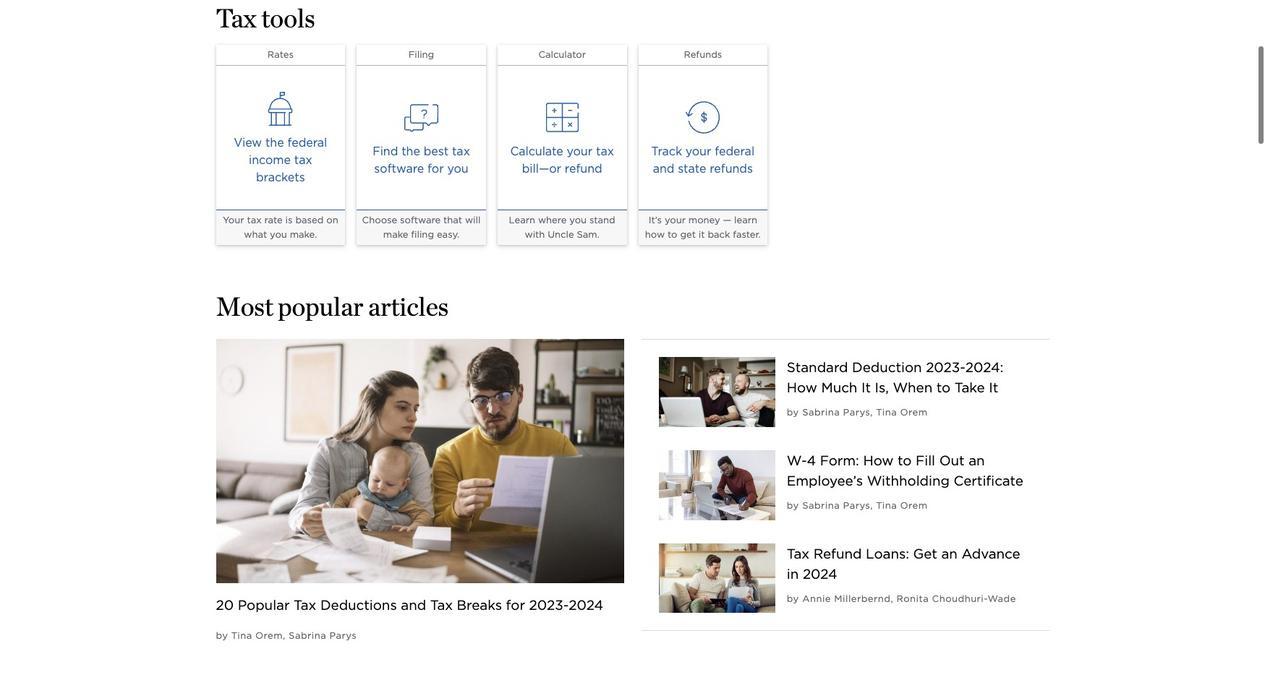 Task type: describe. For each thing, give the bounding box(es) containing it.
rates
[[268, 49, 294, 60]]

software inside the choose software that will make filing easy.
[[400, 215, 441, 226]]

sabrina parys link for deduction
[[802, 407, 871, 418]]

tax inside "find the best tax software for you"
[[452, 145, 470, 158]]

filing
[[409, 49, 434, 60]]

tax left tools on the left top
[[216, 2, 257, 34]]

take
[[955, 380, 985, 396]]

get
[[680, 229, 696, 240]]

choose software that will make filing easy.
[[362, 215, 481, 240]]

is,
[[875, 380, 889, 396]]

state
[[678, 162, 706, 176]]

tax inside tax refund loans: get an advance in 2024
[[787, 546, 810, 562]]

sabrina for standard deduction 2023-2024: how much it is, when to take it
[[802, 407, 840, 418]]

sabrina for w-4 form: how to fill out an employee's withholding certificate
[[802, 501, 840, 511]]

1 it from the left
[[862, 380, 871, 396]]

best
[[424, 145, 449, 158]]

ronita
[[897, 594, 929, 605]]

tina orem link for employee's
[[876, 501, 928, 511]]

an inside tax refund loans: get an advance in 2024
[[942, 546, 958, 562]]

tax inside the view the federal income tax brackets
[[294, 153, 312, 167]]

breaks
[[457, 598, 502, 614]]

refunds
[[710, 162, 753, 176]]

deduction
[[852, 360, 922, 375]]

advance
[[962, 546, 1020, 562]]

4
[[807, 453, 816, 469]]

withholding
[[867, 473, 950, 489]]

uncle
[[548, 229, 574, 240]]

w-4 form: how to fill out an employee's withholding certificate link
[[787, 451, 1032, 491]]

with
[[525, 229, 545, 240]]

it's
[[649, 215, 662, 226]]

to inside it's your money — learn how to get it back faster.
[[668, 229, 678, 240]]

calculate
[[510, 145, 563, 158]]

find
[[373, 145, 398, 158]]

tax inside calculate your tax bill—or refund
[[596, 145, 614, 158]]

you inside "find the best tax software for you"
[[447, 162, 469, 176]]

standard deduction 2023-2024: how much it is, when to take it
[[787, 360, 1004, 396]]

track
[[652, 145, 682, 158]]

annie millerbernd link
[[802, 594, 891, 605]]

20 popular tax deductions and tax breaks for 2023-2024 link
[[216, 596, 624, 616]]

most
[[216, 291, 273, 323]]

learn where you stand with uncle sam.
[[509, 215, 615, 240]]

tax refund loans: get an advance in 2024
[[787, 546, 1020, 582]]

fill
[[916, 453, 935, 469]]

orem for to
[[900, 407, 928, 418]]

0 horizontal spatial 2024
[[569, 598, 603, 614]]

orem for withholding
[[900, 501, 928, 511]]

2 vertical spatial parys
[[330, 631, 357, 642]]

by down 20
[[216, 631, 228, 642]]

in
[[787, 566, 799, 582]]

it's your money — learn how to get it back faster.
[[645, 215, 761, 240]]

your for calculate
[[567, 145, 593, 158]]

calculator
[[539, 49, 586, 60]]

refund
[[565, 162, 602, 176]]

sam.
[[577, 229, 600, 240]]

0 horizontal spatial 2023-
[[529, 598, 569, 614]]

2024:
[[966, 360, 1004, 375]]

much
[[821, 380, 858, 396]]

the for find
[[402, 145, 420, 158]]

deductions
[[320, 598, 397, 614]]

tina for employee's
[[876, 501, 897, 511]]

will
[[465, 215, 481, 226]]

brackets
[[256, 171, 305, 184]]

find the best tax software for you
[[373, 145, 470, 176]]

tax inside your tax rate is based on what you make.
[[247, 215, 262, 226]]

learn
[[734, 215, 757, 226]]

view
[[234, 136, 262, 150]]

easy.
[[437, 229, 460, 240]]

when
[[893, 380, 933, 396]]

loans:
[[866, 546, 909, 562]]

standard deduction 2023-2024: how much it is, when to take it link
[[787, 357, 1032, 398]]

20 popular tax deductions and tax breaks for 2023-2024
[[216, 598, 603, 614]]

millerbernd
[[834, 594, 891, 605]]

tax tools
[[216, 2, 315, 34]]

, down popular
[[283, 631, 286, 642]]

w-4 form: how to fill out an employee's withholding certificate
[[787, 453, 1024, 489]]

what
[[244, 229, 267, 240]]

wade
[[988, 594, 1016, 605]]

that
[[444, 215, 462, 226]]

by annie millerbernd , ronita choudhuri-wade
[[787, 594, 1016, 605]]

2 vertical spatial sabrina
[[289, 631, 326, 642]]

back
[[708, 229, 730, 240]]

how inside the standard deduction 2023-2024: how much it is, when to take it
[[787, 380, 817, 396]]



Task type: vqa. For each thing, say whether or not it's contained in the screenshot.
the bottom 'for:'
no



Task type: locate. For each thing, give the bounding box(es) containing it.
your tax rate is based on what you make.
[[223, 215, 338, 240]]

software inside "find the best tax software for you"
[[374, 162, 424, 176]]

2 horizontal spatial you
[[570, 215, 587, 226]]

1 vertical spatial by sabrina parys , tina orem
[[787, 501, 928, 511]]

how
[[645, 229, 665, 240]]

0 vertical spatial tina orem link
[[876, 407, 928, 418]]

1 vertical spatial software
[[400, 215, 441, 226]]

by up w-
[[787, 407, 799, 418]]

rate
[[264, 215, 283, 226]]

form:
[[820, 453, 859, 469]]

get
[[913, 546, 938, 562]]

1 vertical spatial sabrina parys link
[[802, 501, 871, 511]]

0 horizontal spatial how
[[787, 380, 817, 396]]

you down rate at the top
[[270, 229, 287, 240]]

tools
[[261, 2, 315, 34]]

2 vertical spatial orem
[[255, 631, 283, 642]]

2023- inside the standard deduction 2023-2024: how much it is, when to take it
[[926, 360, 966, 375]]

1 vertical spatial sabrina
[[802, 501, 840, 511]]

to left get
[[668, 229, 678, 240]]

tina orem link down withholding
[[876, 501, 928, 511]]

your
[[567, 145, 593, 158], [686, 145, 712, 158], [665, 215, 686, 226]]

money
[[689, 215, 720, 226]]

w-
[[787, 453, 807, 469]]

an right get
[[942, 546, 958, 562]]

0 horizontal spatial it
[[862, 380, 871, 396]]

income
[[249, 153, 291, 167]]

2024
[[803, 566, 837, 582], [569, 598, 603, 614]]

your up state
[[686, 145, 712, 158]]

parys down deductions
[[330, 631, 357, 642]]

it down 2024:
[[989, 380, 999, 396]]

by for standard deduction 2023-2024: how much it is, when to take it
[[787, 407, 799, 418]]

your for track
[[686, 145, 712, 158]]

2023- up "take"
[[926, 360, 966, 375]]

choudhuri-
[[932, 594, 988, 605]]

is
[[285, 215, 293, 226]]

by sabrina parys , tina orem down employee's
[[787, 501, 928, 511]]

parys for employee's
[[843, 501, 871, 511]]

sabrina parys link for 4
[[802, 501, 871, 511]]

1 horizontal spatial 2023-
[[926, 360, 966, 375]]

sabrina parys link down much at the bottom of the page
[[802, 407, 871, 418]]

an up certificate
[[969, 453, 985, 469]]

your up 'refund' on the top left
[[567, 145, 593, 158]]

, for form:
[[871, 501, 873, 511]]

your for it's
[[665, 215, 686, 226]]

2 by sabrina parys , tina orem from the top
[[787, 501, 928, 511]]

your inside calculate your tax bill—or refund
[[567, 145, 593, 158]]

to left "take"
[[937, 380, 951, 396]]

—
[[723, 215, 732, 226]]

0 vertical spatial software
[[374, 162, 424, 176]]

make
[[383, 229, 408, 240]]

ronita choudhuri-wade link
[[897, 594, 1016, 605]]

1 horizontal spatial 2024
[[803, 566, 837, 582]]

0 horizontal spatial and
[[401, 598, 426, 614]]

sabrina parys link down employee's
[[802, 501, 871, 511]]

federal for track your federal and state refunds
[[715, 145, 755, 158]]

0 vertical spatial sabrina parys link
[[802, 407, 871, 418]]

0 horizontal spatial you
[[270, 229, 287, 240]]

by for w-4 form: how to fill out an employee's withholding certificate
[[787, 501, 799, 511]]

tina down withholding
[[876, 501, 897, 511]]

orem down withholding
[[900, 501, 928, 511]]

your
[[223, 215, 244, 226]]

tina
[[876, 407, 897, 418], [876, 501, 897, 511], [231, 631, 252, 642]]

on
[[326, 215, 338, 226]]

tina orem link down popular
[[231, 631, 283, 642]]

0 horizontal spatial for
[[428, 162, 444, 176]]

to up withholding
[[898, 453, 912, 469]]

2 vertical spatial tina
[[231, 631, 252, 642]]

by down employee's
[[787, 501, 799, 511]]

1 vertical spatial you
[[570, 215, 587, 226]]

by sabrina parys , tina orem for when
[[787, 407, 928, 418]]

2023- right breaks
[[529, 598, 569, 614]]

0 horizontal spatial an
[[942, 546, 958, 562]]

and right deductions
[[401, 598, 426, 614]]

orem down popular
[[255, 631, 283, 642]]

to inside the standard deduction 2023-2024: how much it is, when to take it
[[937, 380, 951, 396]]

1 vertical spatial and
[[401, 598, 426, 614]]

2 vertical spatial to
[[898, 453, 912, 469]]

, down withholding
[[871, 501, 873, 511]]

the for view
[[265, 136, 284, 150]]

1 horizontal spatial how
[[863, 453, 894, 469]]

0 vertical spatial orem
[[900, 407, 928, 418]]

the left "best"
[[402, 145, 420, 158]]

choose
[[362, 215, 397, 226]]

0 vertical spatial and
[[653, 162, 675, 176]]

parys for when
[[843, 407, 871, 418]]

certificate
[[954, 473, 1024, 489]]

0 horizontal spatial federal
[[288, 136, 327, 150]]

1 horizontal spatial for
[[506, 598, 525, 614]]

0 vertical spatial parys
[[843, 407, 871, 418]]

1 vertical spatial 2024
[[569, 598, 603, 614]]

1 vertical spatial parys
[[843, 501, 871, 511]]

how down standard
[[787, 380, 817, 396]]

for right breaks
[[506, 598, 525, 614]]

, for 2023-
[[871, 407, 873, 418]]

0 vertical spatial to
[[668, 229, 678, 240]]

0 horizontal spatial the
[[265, 136, 284, 150]]

software up filing
[[400, 215, 441, 226]]

how up withholding
[[863, 453, 894, 469]]

to inside w-4 form: how to fill out an employee's withholding certificate
[[898, 453, 912, 469]]

to
[[668, 229, 678, 240], [937, 380, 951, 396], [898, 453, 912, 469]]

0 vertical spatial an
[[969, 453, 985, 469]]

tax up by tina orem , sabrina parys
[[294, 598, 316, 614]]

2 horizontal spatial to
[[937, 380, 951, 396]]

calculate your tax bill—or refund
[[510, 145, 614, 176]]

the inside the view the federal income tax brackets
[[265, 136, 284, 150]]

for
[[428, 162, 444, 176], [506, 598, 525, 614]]

parys
[[843, 407, 871, 418], [843, 501, 871, 511], [330, 631, 357, 642]]

federal inside track your federal and state refunds
[[715, 145, 755, 158]]

you
[[447, 162, 469, 176], [570, 215, 587, 226], [270, 229, 287, 240]]

0 vertical spatial by sabrina parys , tina orem
[[787, 407, 928, 418]]

the inside "find the best tax software for you"
[[402, 145, 420, 158]]

by sabrina parys , tina orem for employee's
[[787, 501, 928, 511]]

articles
[[368, 291, 449, 323]]

0 horizontal spatial to
[[668, 229, 678, 240]]

2023-
[[926, 360, 966, 375], [529, 598, 569, 614]]

sabrina down employee's
[[802, 501, 840, 511]]

,
[[871, 407, 873, 418], [871, 501, 873, 511], [891, 594, 894, 605], [283, 631, 286, 642]]

and inside track your federal and state refunds
[[653, 162, 675, 176]]

tina for when
[[876, 407, 897, 418]]

sabrina down much at the bottom of the page
[[802, 407, 840, 418]]

parys down much at the bottom of the page
[[843, 407, 871, 418]]

1 horizontal spatial you
[[447, 162, 469, 176]]

an inside w-4 form: how to fill out an employee's withholding certificate
[[969, 453, 985, 469]]

2 vertical spatial sabrina parys link
[[289, 631, 357, 642]]

1 vertical spatial to
[[937, 380, 951, 396]]

tax left breaks
[[430, 598, 453, 614]]

1 vertical spatial how
[[863, 453, 894, 469]]

how
[[787, 380, 817, 396], [863, 453, 894, 469]]

software
[[374, 162, 424, 176], [400, 215, 441, 226]]

0 vertical spatial sabrina
[[802, 407, 840, 418]]

0 vertical spatial for
[[428, 162, 444, 176]]

tax refund loans: get an advance in 2024 link
[[787, 544, 1032, 584]]

tax up brackets
[[294, 153, 312, 167]]

0 vertical spatial you
[[447, 162, 469, 176]]

it
[[699, 229, 705, 240]]

stand
[[590, 215, 615, 226]]

tax refund loans give cash now to early filers image
[[659, 544, 775, 614]]

software down find
[[374, 162, 424, 176]]

1 horizontal spatial and
[[653, 162, 675, 176]]

popular
[[238, 598, 290, 614]]

where
[[538, 215, 567, 226]]

your up get
[[665, 215, 686, 226]]

your inside track your federal and state refunds
[[686, 145, 712, 158]]

0 vertical spatial tina
[[876, 407, 897, 418]]

annie
[[802, 594, 831, 605]]

refunds
[[684, 49, 722, 60]]

parys down employee's
[[843, 501, 871, 511]]

track your federal and state refunds
[[652, 145, 755, 176]]

federal up 'income'
[[288, 136, 327, 150]]

0 vertical spatial 2023-
[[926, 360, 966, 375]]

most popular articles
[[216, 291, 449, 323]]

orem down when
[[900, 407, 928, 418]]

1 horizontal spatial to
[[898, 453, 912, 469]]

an
[[969, 453, 985, 469], [942, 546, 958, 562]]

by sabrina parys , tina orem down much at the bottom of the page
[[787, 407, 928, 418]]

1 vertical spatial for
[[506, 598, 525, 614]]

2 vertical spatial you
[[270, 229, 287, 240]]

by for tax refund loans: get an advance in 2024
[[787, 594, 799, 605]]

, left ronita
[[891, 594, 894, 605]]

1 horizontal spatial it
[[989, 380, 999, 396]]

refund
[[814, 546, 862, 562]]

0 vertical spatial how
[[787, 380, 817, 396]]

, down the standard deduction 2023-2024: how much it is, when to take it
[[871, 407, 873, 418]]

federal
[[288, 136, 327, 150], [715, 145, 755, 158]]

it left is, on the bottom right of page
[[862, 380, 871, 396]]

1 vertical spatial tina orem link
[[876, 501, 928, 511]]

by left annie
[[787, 594, 799, 605]]

tax up 'refund' on the top left
[[596, 145, 614, 158]]

federal up the refunds
[[715, 145, 755, 158]]

federal for view the federal income tax brackets
[[288, 136, 327, 150]]

federal inside the view the federal income tax brackets
[[288, 136, 327, 150]]

faster.
[[733, 229, 761, 240]]

sabrina parys link down deductions
[[289, 631, 357, 642]]

the
[[265, 136, 284, 150], [402, 145, 420, 158]]

2024 inside tax refund loans: get an advance in 2024
[[803, 566, 837, 582]]

20
[[216, 598, 234, 614]]

tax up what
[[247, 215, 262, 226]]

1 horizontal spatial the
[[402, 145, 420, 158]]

tina down 20
[[231, 631, 252, 642]]

1 vertical spatial an
[[942, 546, 958, 562]]

1 vertical spatial orem
[[900, 501, 928, 511]]

employee's
[[787, 473, 863, 489]]

how inside w-4 form: how to fill out an employee's withholding certificate
[[863, 453, 894, 469]]

tina down is, on the bottom right of page
[[876, 407, 897, 418]]

and
[[653, 162, 675, 176], [401, 598, 426, 614]]

, for loans:
[[891, 594, 894, 605]]

tax right "best"
[[452, 145, 470, 158]]

your inside it's your money — learn how to get it back faster.
[[665, 215, 686, 226]]

for inside "find the best tax software for you"
[[428, 162, 444, 176]]

you down "best"
[[447, 162, 469, 176]]

tina orem link down when
[[876, 407, 928, 418]]

standard
[[787, 360, 848, 375]]

you inside your tax rate is based on what you make.
[[270, 229, 287, 240]]

tina orem link for when
[[876, 407, 928, 418]]

you up sam.
[[570, 215, 587, 226]]

1 vertical spatial tina
[[876, 501, 897, 511]]

by tina orem , sabrina parys
[[216, 631, 357, 642]]

1 by sabrina parys , tina orem from the top
[[787, 407, 928, 418]]

filing
[[411, 229, 434, 240]]

1 vertical spatial 2023-
[[529, 598, 569, 614]]

tax
[[216, 2, 257, 34], [787, 546, 810, 562], [294, 598, 316, 614], [430, 598, 453, 614]]

sabrina down popular
[[289, 631, 326, 642]]

make.
[[290, 229, 317, 240]]

1 horizontal spatial an
[[969, 453, 985, 469]]

you inside learn where you stand with uncle sam.
[[570, 215, 587, 226]]

sabrina
[[802, 407, 840, 418], [802, 501, 840, 511], [289, 631, 326, 642]]

2 vertical spatial tina orem link
[[231, 631, 283, 642]]

the up 'income'
[[265, 136, 284, 150]]

2 it from the left
[[989, 380, 999, 396]]

learn
[[509, 215, 535, 226]]

and down track
[[653, 162, 675, 176]]

1 horizontal spatial federal
[[715, 145, 755, 158]]

view the federal income tax brackets
[[234, 136, 327, 184]]

popular
[[278, 291, 363, 323]]

tax
[[452, 145, 470, 158], [596, 145, 614, 158], [294, 153, 312, 167], [247, 215, 262, 226]]

for down "best"
[[428, 162, 444, 176]]

tax up the in at the right of page
[[787, 546, 810, 562]]

out
[[940, 453, 965, 469]]

0 vertical spatial 2024
[[803, 566, 837, 582]]

bill—or
[[522, 162, 561, 176]]

based
[[295, 215, 324, 226]]



